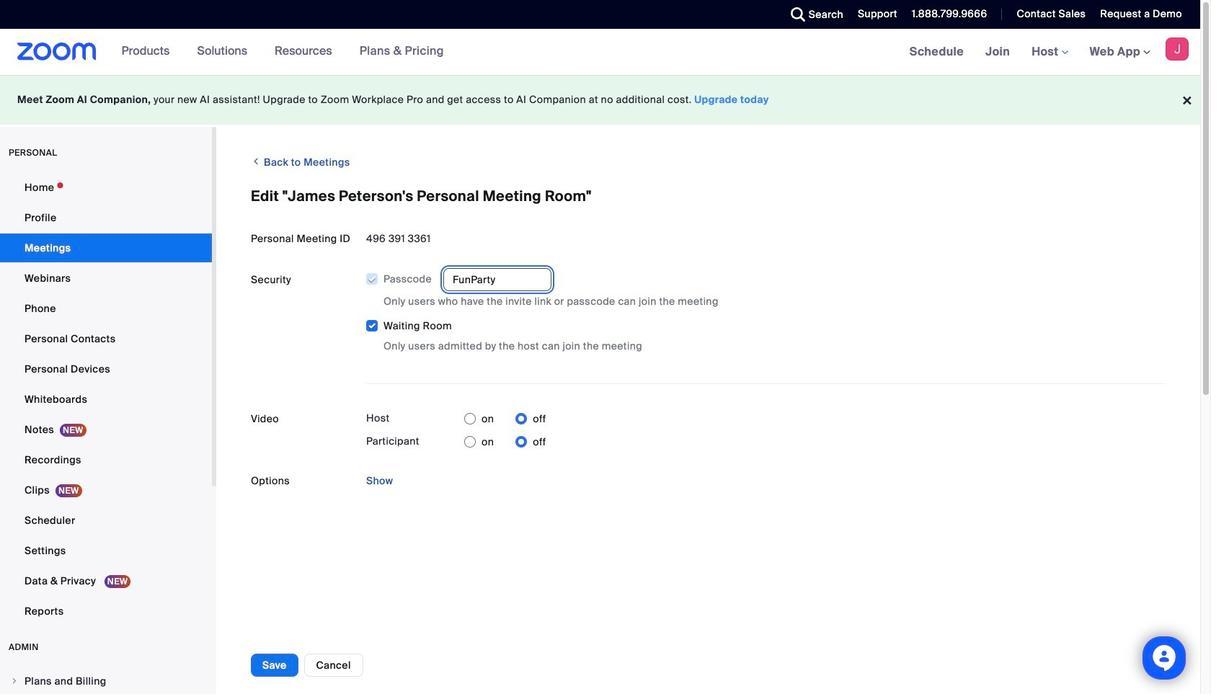 Task type: describe. For each thing, give the bounding box(es) containing it.
left image
[[251, 154, 261, 169]]

meetings navigation
[[899, 29, 1201, 76]]

personal menu menu
[[0, 173, 212, 627]]

profile picture image
[[1166, 38, 1189, 61]]

product information navigation
[[111, 29, 455, 75]]

2 option group from the top
[[464, 431, 546, 454]]



Task type: locate. For each thing, give the bounding box(es) containing it.
1 option group from the top
[[464, 408, 546, 431]]

group
[[366, 268, 1166, 354]]

banner
[[0, 29, 1201, 76]]

None text field
[[444, 268, 552, 292]]

zoom logo image
[[17, 43, 96, 61]]

right image
[[10, 677, 19, 686]]

menu item
[[0, 668, 212, 695]]

option group
[[464, 408, 546, 431], [464, 431, 546, 454]]

footer
[[0, 75, 1201, 125]]



Task type: vqa. For each thing, say whether or not it's contained in the screenshot.
option group
yes



